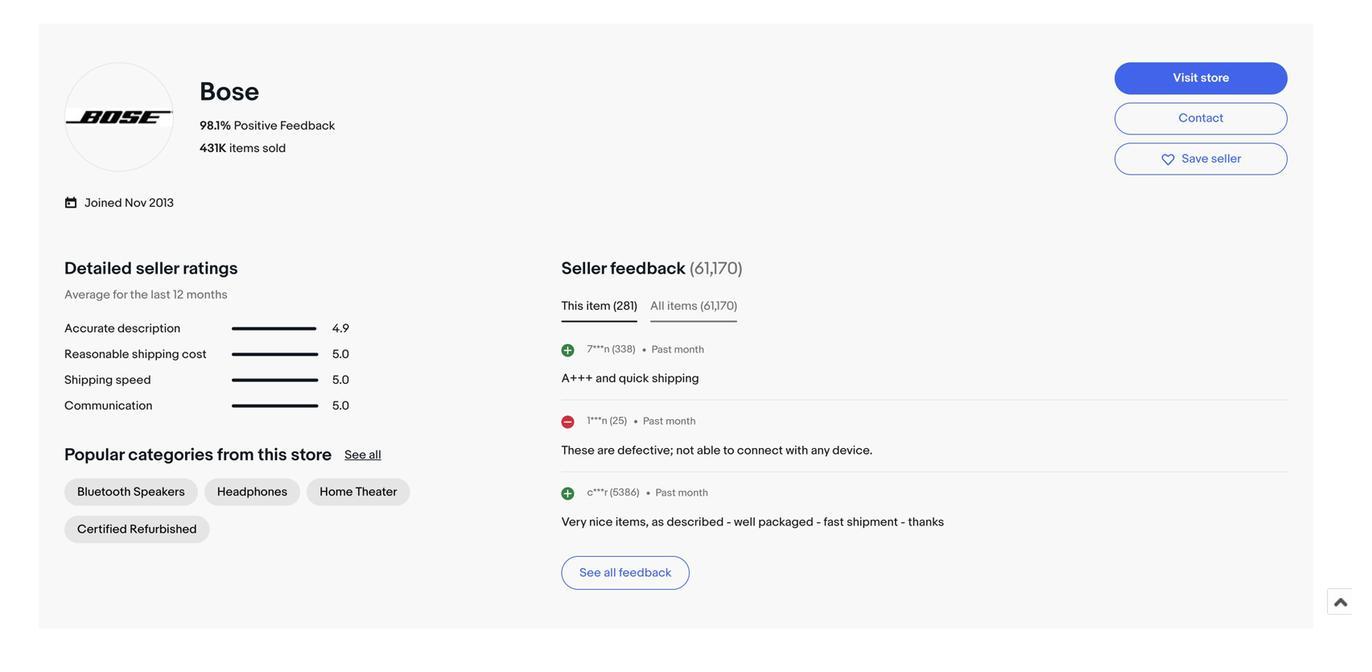 Task type: vqa. For each thing, say whether or not it's contained in the screenshot.
"main content" containing My Garage
no



Task type: locate. For each thing, give the bounding box(es) containing it.
cost
[[182, 348, 207, 362]]

text__icon wrapper image
[[64, 194, 85, 210]]

shipping right the quick
[[652, 372, 699, 386]]

items right all
[[667, 299, 698, 314]]

month
[[674, 344, 705, 356], [666, 415, 696, 428], [678, 487, 709, 500]]

visit store
[[1174, 71, 1230, 85]]

seller up last
[[136, 259, 179, 279]]

0 vertical spatial all
[[369, 448, 381, 463]]

all for see all feedback
[[604, 566, 616, 580]]

-
[[727, 515, 732, 530], [817, 515, 821, 530], [901, 515, 906, 530]]

bose link
[[200, 77, 265, 108]]

0 vertical spatial past
[[652, 344, 672, 356]]

store inside 'link'
[[1201, 71, 1230, 85]]

past for not
[[643, 415, 664, 428]]

2 - from the left
[[817, 515, 821, 530]]

0 horizontal spatial shipping
[[132, 348, 179, 362]]

5.0
[[332, 348, 349, 362], [332, 373, 349, 388], [332, 399, 349, 414]]

feedback
[[611, 259, 686, 279], [619, 566, 672, 580]]

months
[[187, 288, 228, 303]]

average for the last 12 months
[[64, 288, 228, 303]]

month for shipping
[[674, 344, 705, 356]]

all up theater
[[369, 448, 381, 463]]

7***n (338)
[[587, 344, 636, 356]]

1 vertical spatial items
[[667, 299, 698, 314]]

store right this
[[291, 445, 332, 466]]

month for as
[[678, 487, 709, 500]]

1 vertical spatial see
[[580, 566, 601, 580]]

2 vertical spatial 5.0
[[332, 399, 349, 414]]

very
[[562, 515, 587, 530]]

store right 'visit'
[[1201, 71, 1230, 85]]

1 vertical spatial all
[[604, 566, 616, 580]]

past up as
[[656, 487, 676, 500]]

this
[[258, 445, 287, 466]]

nov
[[125, 196, 146, 211]]

for
[[113, 288, 127, 303]]

contact
[[1179, 111, 1224, 126]]

past for shipping
[[652, 344, 672, 356]]

see all
[[345, 448, 381, 463]]

- left well
[[727, 515, 732, 530]]

items down positive
[[229, 141, 260, 156]]

1 vertical spatial past
[[643, 415, 664, 428]]

thanks
[[908, 515, 945, 530]]

c***r
[[587, 487, 608, 499]]

1 5.0 from the top
[[332, 348, 349, 362]]

items
[[229, 141, 260, 156], [667, 299, 698, 314]]

1 horizontal spatial store
[[1201, 71, 1230, 85]]

0 vertical spatial 5.0
[[332, 348, 349, 362]]

popular categories from this store
[[64, 445, 332, 466]]

see down the nice
[[580, 566, 601, 580]]

- left thanks
[[901, 515, 906, 530]]

headphones link
[[204, 479, 301, 506]]

seller for detailed
[[136, 259, 179, 279]]

any
[[811, 443, 830, 458]]

store
[[1201, 71, 1230, 85], [291, 445, 332, 466]]

1 vertical spatial past month
[[643, 415, 696, 428]]

2 5.0 from the top
[[332, 373, 349, 388]]

bose
[[200, 77, 259, 108]]

see
[[345, 448, 366, 463], [580, 566, 601, 580]]

1 horizontal spatial -
[[817, 515, 821, 530]]

- left fast
[[817, 515, 821, 530]]

past month up described
[[656, 487, 709, 500]]

seller
[[1212, 152, 1242, 166], [136, 259, 179, 279]]

0 horizontal spatial all
[[369, 448, 381, 463]]

1 vertical spatial (61,170)
[[701, 299, 738, 314]]

item
[[586, 299, 611, 314]]

1 horizontal spatial see
[[580, 566, 601, 580]]

3 - from the left
[[901, 515, 906, 530]]

c***r (5386)
[[587, 487, 640, 499]]

1 horizontal spatial items
[[667, 299, 698, 314]]

0 vertical spatial seller
[[1212, 152, 1242, 166]]

1***n
[[587, 415, 608, 428]]

from
[[217, 445, 254, 466]]

(5386)
[[610, 487, 640, 499]]

able
[[697, 443, 721, 458]]

seller for save
[[1212, 152, 1242, 166]]

seller inside save seller button
[[1212, 152, 1242, 166]]

to
[[724, 443, 735, 458]]

1***n (25)
[[587, 415, 627, 428]]

0 vertical spatial see
[[345, 448, 366, 463]]

0 vertical spatial items
[[229, 141, 260, 156]]

0 vertical spatial (61,170)
[[690, 259, 743, 279]]

the
[[130, 288, 148, 303]]

reasonable shipping cost
[[64, 348, 207, 362]]

feedback
[[280, 119, 335, 133]]

shipping
[[132, 348, 179, 362], [652, 372, 699, 386]]

defective;
[[618, 443, 674, 458]]

1 vertical spatial month
[[666, 415, 696, 428]]

2 vertical spatial past month
[[656, 487, 709, 500]]

shipping
[[64, 373, 113, 388]]

(61,170) for all items (61,170)
[[701, 299, 738, 314]]

home theater link
[[307, 479, 410, 506]]

these are defective; not able to connect with any device.
[[562, 443, 873, 458]]

2 vertical spatial past
[[656, 487, 676, 500]]

seller right the save
[[1212, 152, 1242, 166]]

(61,170) for seller feedback (61,170)
[[690, 259, 743, 279]]

items inside tab list
[[667, 299, 698, 314]]

shipping down the description
[[132, 348, 179, 362]]

past month down all items (61,170)
[[652, 344, 705, 356]]

month up not
[[666, 415, 696, 428]]

feedback down as
[[619, 566, 672, 580]]

past for as
[[656, 487, 676, 500]]

1 horizontal spatial seller
[[1212, 152, 1242, 166]]

3 5.0 from the top
[[332, 399, 349, 414]]

0 horizontal spatial see
[[345, 448, 366, 463]]

1 vertical spatial 5.0
[[332, 373, 349, 388]]

0 vertical spatial month
[[674, 344, 705, 356]]

0 horizontal spatial seller
[[136, 259, 179, 279]]

bluetooth speakers
[[77, 485, 185, 500]]

1 vertical spatial seller
[[136, 259, 179, 279]]

home
[[320, 485, 353, 500]]

bluetooth
[[77, 485, 131, 500]]

(61,170) right all
[[701, 299, 738, 314]]

1 horizontal spatial all
[[604, 566, 616, 580]]

all for see all
[[369, 448, 381, 463]]

device.
[[833, 443, 873, 458]]

0 vertical spatial shipping
[[132, 348, 179, 362]]

(61,170)
[[690, 259, 743, 279], [701, 299, 738, 314]]

month up described
[[678, 487, 709, 500]]

bluetooth speakers link
[[64, 479, 198, 506]]

2 vertical spatial month
[[678, 487, 709, 500]]

feedback up all
[[611, 259, 686, 279]]

tab list
[[562, 297, 1288, 316]]

0 horizontal spatial -
[[727, 515, 732, 530]]

1 vertical spatial feedback
[[619, 566, 672, 580]]

0 vertical spatial past month
[[652, 344, 705, 356]]

past up defective;
[[643, 415, 664, 428]]

past month
[[652, 344, 705, 356], [643, 415, 696, 428], [656, 487, 709, 500]]

theater
[[356, 485, 397, 500]]

see up home theater link
[[345, 448, 366, 463]]

all down the nice
[[604, 566, 616, 580]]

0 horizontal spatial store
[[291, 445, 332, 466]]

past month for not
[[643, 415, 696, 428]]

contact link
[[1115, 103, 1288, 135]]

2 horizontal spatial -
[[901, 515, 906, 530]]

past month for shipping
[[652, 344, 705, 356]]

shipping speed
[[64, 373, 151, 388]]

month down all items (61,170)
[[674, 344, 705, 356]]

speed
[[116, 373, 151, 388]]

1 vertical spatial shipping
[[652, 372, 699, 386]]

see all feedback
[[580, 566, 672, 580]]

0 vertical spatial store
[[1201, 71, 1230, 85]]

past right (338)
[[652, 344, 672, 356]]

(61,170) up all items (61,170)
[[690, 259, 743, 279]]

this item (281)
[[562, 299, 638, 314]]

ratings
[[183, 259, 238, 279]]

0 horizontal spatial items
[[229, 141, 260, 156]]

refurbished
[[130, 523, 197, 537]]

see all link
[[345, 448, 381, 463]]

bose image
[[63, 108, 176, 126]]

past month up not
[[643, 415, 696, 428]]

past
[[652, 344, 672, 356], [643, 415, 664, 428], [656, 487, 676, 500]]



Task type: describe. For each thing, give the bounding box(es) containing it.
visit
[[1174, 71, 1199, 85]]

and
[[596, 372, 616, 386]]

home theater
[[320, 485, 397, 500]]

very nice items, as described - well packaged - fast shipment - thanks
[[562, 515, 945, 530]]

items for 431k
[[229, 141, 260, 156]]

4.9
[[332, 322, 350, 336]]

all
[[650, 299, 665, 314]]

5.0 for speed
[[332, 373, 349, 388]]

visit store link
[[1115, 62, 1288, 95]]

these
[[562, 443, 595, 458]]

(25)
[[610, 415, 627, 428]]

all items (61,170)
[[650, 299, 738, 314]]

431k items sold
[[200, 141, 286, 156]]

tab list containing this item (281)
[[562, 297, 1288, 316]]

average
[[64, 288, 110, 303]]

packaged
[[759, 515, 814, 530]]

positive
[[234, 119, 278, 133]]

joined nov 2013
[[85, 196, 174, 211]]

popular
[[64, 445, 124, 466]]

5.0 for shipping
[[332, 348, 349, 362]]

(338)
[[612, 344, 636, 356]]

described
[[667, 515, 724, 530]]

sold
[[263, 141, 286, 156]]

1 - from the left
[[727, 515, 732, 530]]

nice
[[589, 515, 613, 530]]

as
[[652, 515, 664, 530]]

categories
[[128, 445, 214, 466]]

quick
[[619, 372, 649, 386]]

connect
[[737, 443, 783, 458]]

98.1%
[[200, 119, 231, 133]]

7***n
[[587, 344, 610, 356]]

month for not
[[666, 415, 696, 428]]

(281)
[[614, 299, 638, 314]]

items for all
[[667, 299, 698, 314]]

items,
[[616, 515, 649, 530]]

seller
[[562, 259, 607, 279]]

reasonable
[[64, 348, 129, 362]]

1 vertical spatial store
[[291, 445, 332, 466]]

431k
[[200, 141, 227, 156]]

communication
[[64, 399, 153, 414]]

detailed seller ratings
[[64, 259, 238, 279]]

are
[[598, 443, 615, 458]]

certified refurbished
[[77, 523, 197, 537]]

0 vertical spatial feedback
[[611, 259, 686, 279]]

see for see all feedback
[[580, 566, 601, 580]]

with
[[786, 443, 809, 458]]

a+++
[[562, 372, 593, 386]]

98.1% positive feedback
[[200, 119, 335, 133]]

12
[[173, 288, 184, 303]]

accurate
[[64, 322, 115, 336]]

last
[[151, 288, 170, 303]]

shipment
[[847, 515, 898, 530]]

well
[[734, 515, 756, 530]]

joined
[[85, 196, 122, 211]]

certified refurbished link
[[64, 516, 210, 544]]

seller feedback (61,170)
[[562, 259, 743, 279]]

2013
[[149, 196, 174, 211]]

speakers
[[134, 485, 185, 500]]

1 horizontal spatial shipping
[[652, 372, 699, 386]]

past month for as
[[656, 487, 709, 500]]

fast
[[824, 515, 844, 530]]

headphones
[[217, 485, 288, 500]]

not
[[676, 443, 694, 458]]

certified
[[77, 523, 127, 537]]

this
[[562, 299, 584, 314]]

a+++ and quick shipping
[[562, 372, 699, 386]]

save seller button
[[1115, 143, 1288, 175]]

save
[[1182, 152, 1209, 166]]

accurate description
[[64, 322, 181, 336]]

detailed
[[64, 259, 132, 279]]

save seller
[[1182, 152, 1242, 166]]

description
[[118, 322, 181, 336]]

see for see all
[[345, 448, 366, 463]]



